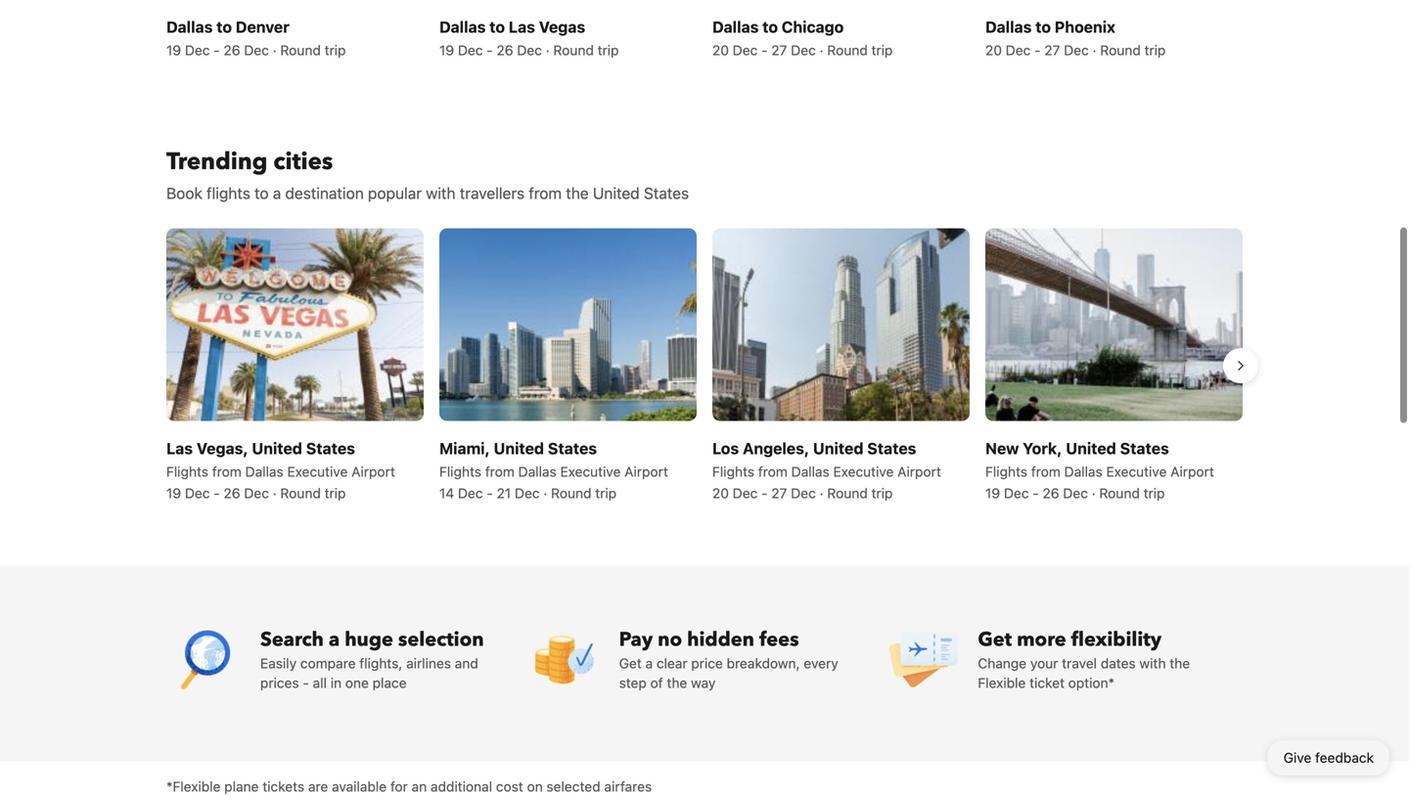 Task type: describe. For each thing, give the bounding box(es) containing it.
a inside search a huge selection easily compare flights, airlines and prices - all in one place
[[329, 627, 340, 654]]

20 inside los angeles, united states flights from dallas executive airport 20 dec - 27 dec · round trip
[[713, 486, 729, 502]]

las vegas, united states flights from dallas executive airport 19 dec - 26 dec · round trip
[[166, 440, 395, 502]]

your
[[1031, 656, 1059, 672]]

dallas inside las vegas, united states flights from dallas executive airport 19 dec - 26 dec · round trip
[[245, 464, 284, 480]]

· inside dallas to las vegas 19 dec - 26 dec · round trip
[[546, 42, 550, 58]]

from for los angeles, united states
[[758, 464, 788, 480]]

dallas inside dallas to phoenix 20 dec - 27 dec · round trip
[[986, 17, 1032, 36]]

additional
[[431, 779, 493, 795]]

los angeles, united states flights from dallas executive airport 20 dec - 27 dec · round trip
[[713, 440, 942, 502]]

change
[[978, 656, 1027, 672]]

27 for chicago
[[772, 42, 788, 58]]

step
[[619, 675, 647, 692]]

destination
[[285, 184, 364, 202]]

trending
[[166, 146, 268, 178]]

pay no hidden fees get a clear price breakdown, every step of the way
[[619, 627, 839, 692]]

26 inside new york, united states flights from dallas executive airport 19 dec - 26 dec · round trip
[[1043, 486, 1060, 502]]

executive inside miami, united states flights from dallas executive airport 14 dec - 21 dec · round trip
[[560, 464, 621, 480]]

to for phoenix
[[1036, 17, 1051, 36]]

for
[[390, 779, 408, 795]]

- inside new york, united states flights from dallas executive airport 19 dec - 26 dec · round trip
[[1033, 486, 1039, 502]]

21
[[497, 486, 511, 502]]

trip inside new york, united states flights from dallas executive airport 19 dec - 26 dec · round trip
[[1144, 486, 1165, 502]]

search
[[260, 627, 324, 654]]

give feedback
[[1284, 750, 1374, 767]]

and
[[455, 656, 478, 672]]

search a huge selection easily compare flights, airlines and prices - all in one place
[[260, 627, 484, 692]]

with inside get more flexibility change your travel dates with the flexible ticket option*
[[1140, 656, 1166, 672]]

states inside the trending cities book flights to a destination popular with travellers from the united states
[[644, 184, 689, 202]]

las inside las vegas, united states flights from dallas executive airport 19 dec - 26 dec · round trip
[[166, 440, 193, 458]]

airfares
[[604, 779, 652, 795]]

trip inside los angeles, united states flights from dallas executive airport 20 dec - 27 dec · round trip
[[872, 486, 893, 502]]

angeles,
[[743, 440, 810, 458]]

from inside miami, united states flights from dallas executive airport 14 dec - 21 dec · round trip
[[485, 464, 515, 480]]

cities
[[274, 146, 333, 178]]

cost
[[496, 779, 523, 795]]

compare
[[300, 656, 356, 672]]

- inside dallas to las vegas 19 dec - 26 dec · round trip
[[487, 42, 493, 58]]

easily
[[260, 656, 297, 672]]

option*
[[1069, 675, 1115, 692]]

no
[[658, 627, 682, 654]]

an
[[412, 779, 427, 795]]

dallas inside dallas to chicago 20 dec - 27 dec · round trip
[[713, 17, 759, 36]]

· inside dallas to phoenix 20 dec - 27 dec · round trip
[[1093, 42, 1097, 58]]

*flexible
[[166, 779, 221, 795]]

get more flexibility change your travel dates with the flexible ticket option*
[[978, 627, 1191, 692]]

a for pay
[[646, 656, 653, 672]]

flights,
[[360, 656, 403, 672]]

dallas inside dallas to las vegas 19 dec - 26 dec · round trip
[[440, 17, 486, 36]]

states inside miami, united states flights from dallas executive airport 14 dec - 21 dec · round trip
[[548, 440, 597, 458]]

feedback
[[1316, 750, 1374, 767]]

trip inside miami, united states flights from dallas executive airport 14 dec - 21 dec · round trip
[[596, 486, 617, 502]]

place
[[373, 675, 407, 692]]

- inside dallas to chicago 20 dec - 27 dec · round trip
[[762, 42, 768, 58]]

- inside dallas to denver 19 dec - 26 dec · round trip
[[214, 42, 220, 58]]

to for denver
[[217, 17, 232, 36]]

every
[[804, 656, 839, 672]]

with inside the trending cities book flights to a destination popular with travellers from the united states
[[426, 184, 456, 202]]

dates
[[1101, 656, 1136, 672]]

of
[[651, 675, 663, 692]]

trip inside dallas to chicago 20 dec - 27 dec · round trip
[[872, 42, 893, 58]]

20 for dallas to phoenix
[[986, 42, 1002, 58]]

dallas to phoenix 20 dec - 27 dec · round trip
[[986, 17, 1166, 58]]

airport for las vegas, united states
[[352, 464, 395, 480]]

tickets
[[263, 779, 305, 795]]

on
[[527, 779, 543, 795]]

26 inside las vegas, united states flights from dallas executive airport 19 dec - 26 dec · round trip
[[224, 486, 240, 502]]

book
[[166, 184, 203, 202]]

· inside las vegas, united states flights from dallas executive airport 19 dec - 26 dec · round trip
[[273, 486, 277, 502]]

26 inside dallas to las vegas 19 dec - 26 dec · round trip
[[497, 42, 513, 58]]

flights for las
[[166, 464, 209, 480]]

las inside dallas to las vegas 19 dec - 26 dec · round trip
[[509, 17, 535, 36]]

region containing las vegas, united states
[[151, 221, 1259, 512]]

hidden
[[687, 627, 755, 654]]

are
[[308, 779, 328, 795]]

27 for phoenix
[[1045, 42, 1061, 58]]

dallas inside new york, united states flights from dallas executive airport 19 dec - 26 dec · round trip
[[1065, 464, 1103, 480]]

united for los angeles, united states
[[813, 440, 864, 458]]

dallas to chicago 20 dec - 27 dec · round trip
[[713, 17, 893, 58]]

all
[[313, 675, 327, 692]]

round inside new york, united states flights from dallas executive airport 19 dec - 26 dec · round trip
[[1100, 486, 1140, 502]]

a for trending
[[273, 184, 281, 202]]

to inside the trending cities book flights to a destination popular with travellers from the united states
[[255, 184, 269, 202]]

plane
[[224, 779, 259, 795]]

executive for las vegas, united states
[[287, 464, 348, 480]]

new york, united states image
[[986, 228, 1243, 421]]



Task type: vqa. For each thing, say whether or not it's contained in the screenshot.
Dallas inside the Dallas to Las Vegas 19 Dec - 26 Dec · Round trip
yes



Task type: locate. For each thing, give the bounding box(es) containing it.
to
[[217, 17, 232, 36], [490, 17, 505, 36], [763, 17, 778, 36], [1036, 17, 1051, 36], [255, 184, 269, 202]]

round inside dallas to denver 19 dec - 26 dec · round trip
[[280, 42, 321, 58]]

from down 'york,'
[[1032, 464, 1061, 480]]

3 executive from the left
[[834, 464, 894, 480]]

19 inside las vegas, united states flights from dallas executive airport 19 dec - 26 dec · round trip
[[166, 486, 181, 502]]

14
[[440, 486, 454, 502]]

27 inside los angeles, united states flights from dallas executive airport 20 dec - 27 dec · round trip
[[772, 486, 788, 502]]

executive for los angeles, united states
[[834, 464, 894, 480]]

1 airport from the left
[[352, 464, 395, 480]]

airport inside miami, united states flights from dallas executive airport 14 dec - 21 dec · round trip
[[625, 464, 668, 480]]

one
[[345, 675, 369, 692]]

1 horizontal spatial las
[[509, 17, 535, 36]]

airport for los angeles, united states
[[898, 464, 942, 480]]

2 horizontal spatial the
[[1170, 656, 1191, 672]]

los
[[713, 440, 739, 458]]

the down clear
[[667, 675, 688, 692]]

a up compare
[[329, 627, 340, 654]]

ticket
[[1030, 675, 1065, 692]]

27 down angeles,
[[772, 486, 788, 502]]

0 horizontal spatial a
[[273, 184, 281, 202]]

give feedback button
[[1268, 741, 1390, 776]]

phoenix
[[1055, 17, 1116, 36]]

26
[[224, 42, 240, 58], [497, 42, 513, 58], [224, 486, 240, 502], [1043, 486, 1060, 502]]

trip inside dallas to denver 19 dec - 26 dec · round trip
[[325, 42, 346, 58]]

in
[[331, 675, 342, 692]]

united inside the trending cities book flights to a destination popular with travellers from the united states
[[593, 184, 640, 202]]

executive inside los angeles, united states flights from dallas executive airport 20 dec - 27 dec · round trip
[[834, 464, 894, 480]]

get inside pay no hidden fees get a clear price breakdown, every step of the way
[[619, 656, 642, 672]]

round inside dallas to chicago 20 dec - 27 dec · round trip
[[828, 42, 868, 58]]

27 inside dallas to phoenix 20 dec - 27 dec · round trip
[[1045, 42, 1061, 58]]

airport inside las vegas, united states flights from dallas executive airport 19 dec - 26 dec · round trip
[[352, 464, 395, 480]]

from for new york, united states
[[1032, 464, 1061, 480]]

flights for los
[[713, 464, 755, 480]]

with
[[426, 184, 456, 202], [1140, 656, 1166, 672]]

round inside dallas to phoenix 20 dec - 27 dec · round trip
[[1101, 42, 1141, 58]]

get up change
[[978, 627, 1012, 654]]

· inside los angeles, united states flights from dallas executive airport 20 dec - 27 dec · round trip
[[820, 486, 824, 502]]

miami,
[[440, 440, 490, 458]]

to for las
[[490, 17, 505, 36]]

flights
[[207, 184, 250, 202]]

airport
[[352, 464, 395, 480], [625, 464, 668, 480], [898, 464, 942, 480], [1171, 464, 1215, 480]]

0 horizontal spatial las
[[166, 440, 193, 458]]

a down cities
[[273, 184, 281, 202]]

to inside dallas to denver 19 dec - 26 dec · round trip
[[217, 17, 232, 36]]

way
[[691, 675, 716, 692]]

las left vegas,
[[166, 440, 193, 458]]

a inside the trending cities book flights to a destination popular with travellers from the united states
[[273, 184, 281, 202]]

from for las vegas, united states
[[212, 464, 242, 480]]

from inside las vegas, united states flights from dallas executive airport 19 dec - 26 dec · round trip
[[212, 464, 242, 480]]

the right travellers
[[566, 184, 589, 202]]

20 inside dallas to phoenix 20 dec - 27 dec · round trip
[[986, 42, 1002, 58]]

flights for new
[[986, 464, 1028, 480]]

flights down new
[[986, 464, 1028, 480]]

selection
[[398, 627, 484, 654]]

clear
[[657, 656, 688, 672]]

to left chicago
[[763, 17, 778, 36]]

new york, united states flights from dallas executive airport 19 dec - 26 dec · round trip
[[986, 440, 1215, 502]]

*flexible plane tickets are available for an additional cost on selected airfares
[[166, 779, 652, 795]]

flights inside miami, united states flights from dallas executive airport 14 dec - 21 dec · round trip
[[440, 464, 482, 480]]

states for las vegas, united states
[[306, 440, 355, 458]]

from down angeles,
[[758, 464, 788, 480]]

flights down "los"
[[713, 464, 755, 480]]

19 inside dallas to denver 19 dec - 26 dec · round trip
[[166, 42, 181, 58]]

airport inside new york, united states flights from dallas executive airport 19 dec - 26 dec · round trip
[[1171, 464, 1215, 480]]

selected
[[547, 779, 601, 795]]

3 flights from the left
[[713, 464, 755, 480]]

0 vertical spatial with
[[426, 184, 456, 202]]

flights inside las vegas, united states flights from dallas executive airport 19 dec - 26 dec · round trip
[[166, 464, 209, 480]]

1 flights from the left
[[166, 464, 209, 480]]

states inside los angeles, united states flights from dallas executive airport 20 dec - 27 dec · round trip
[[868, 440, 917, 458]]

27 down phoenix
[[1045, 42, 1061, 58]]

- inside search a huge selection easily compare flights, airlines and prices - all in one place
[[303, 675, 309, 692]]

popular
[[368, 184, 422, 202]]

flights inside new york, united states flights from dallas executive airport 19 dec - 26 dec · round trip
[[986, 464, 1028, 480]]

flights down miami,
[[440, 464, 482, 480]]

20 inside dallas to chicago 20 dec - 27 dec · round trip
[[713, 42, 729, 58]]

round
[[280, 42, 321, 58], [554, 42, 594, 58], [828, 42, 868, 58], [1101, 42, 1141, 58], [280, 486, 321, 502], [551, 486, 592, 502], [828, 486, 868, 502], [1100, 486, 1140, 502]]

flexible
[[978, 675, 1026, 692]]

executive
[[287, 464, 348, 480], [560, 464, 621, 480], [834, 464, 894, 480], [1107, 464, 1167, 480]]

united for las vegas, united states
[[252, 440, 302, 458]]

0 horizontal spatial with
[[426, 184, 456, 202]]

1 horizontal spatial a
[[329, 627, 340, 654]]

26 inside dallas to denver 19 dec - 26 dec · round trip
[[224, 42, 240, 58]]

to left denver
[[217, 17, 232, 36]]

united inside los angeles, united states flights from dallas executive airport 20 dec - 27 dec · round trip
[[813, 440, 864, 458]]

the inside the trending cities book flights to a destination popular with travellers from the united states
[[566, 184, 589, 202]]

the
[[566, 184, 589, 202], [1170, 656, 1191, 672], [667, 675, 688, 692]]

flights down vegas,
[[166, 464, 209, 480]]

executive inside las vegas, united states flights from dallas executive airport 19 dec - 26 dec · round trip
[[287, 464, 348, 480]]

to inside dallas to phoenix 20 dec - 27 dec · round trip
[[1036, 17, 1051, 36]]

the inside pay no hidden fees get a clear price breakdown, every step of the way
[[667, 675, 688, 692]]

airport for new york, united states
[[1171, 464, 1215, 480]]

0 horizontal spatial get
[[619, 656, 642, 672]]

2 vertical spatial the
[[667, 675, 688, 692]]

round inside los angeles, united states flights from dallas executive airport 20 dec - 27 dec · round trip
[[828, 486, 868, 502]]

states for new york, united states
[[1121, 440, 1170, 458]]

new
[[986, 440, 1019, 458]]

travel
[[1062, 656, 1097, 672]]

miami, united states image
[[440, 228, 697, 421]]

trending cities book flights to a destination popular with travellers from the united states
[[166, 146, 689, 202]]

get inside get more flexibility change your travel dates with the flexible ticket option*
[[978, 627, 1012, 654]]

from inside new york, united states flights from dallas executive airport 19 dec - 26 dec · round trip
[[1032, 464, 1061, 480]]

huge
[[345, 627, 393, 654]]

to left vegas
[[490, 17, 505, 36]]

to left phoenix
[[1036, 17, 1051, 36]]

1 executive from the left
[[287, 464, 348, 480]]

dallas inside dallas to denver 19 dec - 26 dec · round trip
[[166, 17, 213, 36]]

-
[[214, 42, 220, 58], [487, 42, 493, 58], [762, 42, 768, 58], [1035, 42, 1041, 58], [214, 486, 220, 502], [487, 486, 493, 502], [762, 486, 768, 502], [1033, 486, 1039, 502], [303, 675, 309, 692]]

las left vegas
[[509, 17, 535, 36]]

airport inside los angeles, united states flights from dallas executive airport 20 dec - 27 dec · round trip
[[898, 464, 942, 480]]

a
[[273, 184, 281, 202], [329, 627, 340, 654], [646, 656, 653, 672]]

1 vertical spatial with
[[1140, 656, 1166, 672]]

- inside las vegas, united states flights from dallas executive airport 19 dec - 26 dec · round trip
[[214, 486, 220, 502]]

0 vertical spatial get
[[978, 627, 1012, 654]]

1 vertical spatial las
[[166, 440, 193, 458]]

chicago
[[782, 17, 844, 36]]

·
[[273, 42, 277, 58], [546, 42, 550, 58], [820, 42, 824, 58], [1093, 42, 1097, 58], [273, 486, 277, 502], [544, 486, 548, 502], [820, 486, 824, 502], [1092, 486, 1096, 502]]

with right dates
[[1140, 656, 1166, 672]]

dallas to denver 19 dec - 26 dec · round trip
[[166, 17, 346, 58]]

dallas inside miami, united states flights from dallas executive airport 14 dec - 21 dec · round trip
[[518, 464, 557, 480]]

27 inside dallas to chicago 20 dec - 27 dec · round trip
[[772, 42, 788, 58]]

2 vertical spatial a
[[646, 656, 653, 672]]

round inside las vegas, united states flights from dallas executive airport 19 dec - 26 dec · round trip
[[280, 486, 321, 502]]

0 vertical spatial las
[[509, 17, 535, 36]]

- inside miami, united states flights from dallas executive airport 14 dec - 21 dec · round trip
[[487, 486, 493, 502]]

get up step
[[619, 656, 642, 672]]

available
[[332, 779, 387, 795]]

a up of
[[646, 656, 653, 672]]

pay
[[619, 627, 653, 654]]

4 airport from the left
[[1171, 464, 1215, 480]]

vegas,
[[197, 440, 248, 458]]

executive for new york, united states
[[1107, 464, 1167, 480]]

states inside las vegas, united states flights from dallas executive airport 19 dec - 26 dec · round trip
[[306, 440, 355, 458]]

2 airport from the left
[[625, 464, 668, 480]]

2 flights from the left
[[440, 464, 482, 480]]

· inside dallas to denver 19 dec - 26 dec · round trip
[[273, 42, 277, 58]]

states inside new york, united states flights from dallas executive airport 19 dec - 26 dec · round trip
[[1121, 440, 1170, 458]]

4 executive from the left
[[1107, 464, 1167, 480]]

1 horizontal spatial the
[[667, 675, 688, 692]]

0 horizontal spatial the
[[566, 184, 589, 202]]

20 for dallas to chicago
[[713, 42, 729, 58]]

united for new york, united states
[[1066, 440, 1117, 458]]

dallas inside los angeles, united states flights from dallas executive airport 20 dec - 27 dec · round trip
[[792, 464, 830, 480]]

flights
[[166, 464, 209, 480], [440, 464, 482, 480], [713, 464, 755, 480], [986, 464, 1028, 480]]

york,
[[1023, 440, 1063, 458]]

travellers
[[460, 184, 525, 202]]

the right dates
[[1170, 656, 1191, 672]]

1 vertical spatial the
[[1170, 656, 1191, 672]]

trip inside las vegas, united states flights from dallas executive airport 19 dec - 26 dec · round trip
[[325, 486, 346, 502]]

breakdown,
[[727, 656, 800, 672]]

airlines
[[406, 656, 451, 672]]

flights inside los angeles, united states flights from dallas executive airport 20 dec - 27 dec · round trip
[[713, 464, 755, 480]]

1 horizontal spatial get
[[978, 627, 1012, 654]]

with right popular on the left top
[[426, 184, 456, 202]]

20
[[713, 42, 729, 58], [986, 42, 1002, 58], [713, 486, 729, 502]]

las
[[509, 17, 535, 36], [166, 440, 193, 458]]

to for chicago
[[763, 17, 778, 36]]

2 executive from the left
[[560, 464, 621, 480]]

- inside los angeles, united states flights from dallas executive airport 20 dec - 27 dec · round trip
[[762, 486, 768, 502]]

from
[[529, 184, 562, 202], [212, 464, 242, 480], [485, 464, 515, 480], [758, 464, 788, 480], [1032, 464, 1061, 480]]

region
[[151, 221, 1259, 512]]

a inside pay no hidden fees get a clear price breakdown, every step of the way
[[646, 656, 653, 672]]

dallas
[[166, 17, 213, 36], [440, 17, 486, 36], [713, 17, 759, 36], [986, 17, 1032, 36], [245, 464, 284, 480], [518, 464, 557, 480], [792, 464, 830, 480], [1065, 464, 1103, 480]]

from down vegas,
[[212, 464, 242, 480]]

miami, united states flights from dallas executive airport 14 dec - 21 dec · round trip
[[440, 440, 668, 502]]

fees
[[760, 627, 799, 654]]

dec
[[185, 42, 210, 58], [244, 42, 269, 58], [458, 42, 483, 58], [517, 42, 542, 58], [733, 42, 758, 58], [791, 42, 816, 58], [1006, 42, 1031, 58], [1064, 42, 1089, 58], [185, 486, 210, 502], [244, 486, 269, 502], [458, 486, 483, 502], [515, 486, 540, 502], [733, 486, 758, 502], [791, 486, 816, 502], [1004, 486, 1029, 502], [1063, 486, 1088, 502]]

27 down chicago
[[772, 42, 788, 58]]

trip
[[325, 42, 346, 58], [598, 42, 619, 58], [872, 42, 893, 58], [1145, 42, 1166, 58], [325, 486, 346, 502], [596, 486, 617, 502], [872, 486, 893, 502], [1144, 486, 1165, 502]]

3 airport from the left
[[898, 464, 942, 480]]

19
[[166, 42, 181, 58], [440, 42, 454, 58], [166, 486, 181, 502], [986, 486, 1001, 502]]

1 horizontal spatial with
[[1140, 656, 1166, 672]]

4 flights from the left
[[986, 464, 1028, 480]]

2 horizontal spatial a
[[646, 656, 653, 672]]

give
[[1284, 750, 1312, 767]]

1 vertical spatial a
[[329, 627, 340, 654]]

states for los angeles, united states
[[868, 440, 917, 458]]

19 inside dallas to las vegas 19 dec - 26 dec · round trip
[[440, 42, 454, 58]]

united inside new york, united states flights from dallas executive airport 19 dec - 26 dec · round trip
[[1066, 440, 1117, 458]]

· inside miami, united states flights from dallas executive airport 14 dec - 21 dec · round trip
[[544, 486, 548, 502]]

· inside new york, united states flights from dallas executive airport 19 dec - 26 dec · round trip
[[1092, 486, 1096, 502]]

price
[[691, 656, 723, 672]]

to inside dallas to chicago 20 dec - 27 dec · round trip
[[763, 17, 778, 36]]

united inside miami, united states flights from dallas executive airport 14 dec - 21 dec · round trip
[[494, 440, 544, 458]]

to inside dallas to las vegas 19 dec - 26 dec · round trip
[[490, 17, 505, 36]]

round inside miami, united states flights from dallas executive airport 14 dec - 21 dec · round trip
[[551, 486, 592, 502]]

los angeles, united states image
[[713, 228, 970, 421]]

· inside dallas to chicago 20 dec - 27 dec · round trip
[[820, 42, 824, 58]]

vegas
[[539, 17, 586, 36]]

trip inside dallas to las vegas 19 dec - 26 dec · round trip
[[598, 42, 619, 58]]

prices
[[260, 675, 299, 692]]

united
[[593, 184, 640, 202], [252, 440, 302, 458], [494, 440, 544, 458], [813, 440, 864, 458], [1066, 440, 1117, 458]]

round inside dallas to las vegas 19 dec - 26 dec · round trip
[[554, 42, 594, 58]]

from inside los angeles, united states flights from dallas executive airport 20 dec - 27 dec · round trip
[[758, 464, 788, 480]]

from inside the trending cities book flights to a destination popular with travellers from the united states
[[529, 184, 562, 202]]

0 vertical spatial the
[[566, 184, 589, 202]]

las vegas, united states image
[[166, 228, 424, 421]]

the inside get more flexibility change your travel dates with the flexible ticket option*
[[1170, 656, 1191, 672]]

executive inside new york, united states flights from dallas executive airport 19 dec - 26 dec · round trip
[[1107, 464, 1167, 480]]

to right flights
[[255, 184, 269, 202]]

19 inside new york, united states flights from dallas executive airport 19 dec - 26 dec · round trip
[[986, 486, 1001, 502]]

1 vertical spatial get
[[619, 656, 642, 672]]

trip inside dallas to phoenix 20 dec - 27 dec · round trip
[[1145, 42, 1166, 58]]

get
[[978, 627, 1012, 654], [619, 656, 642, 672]]

0 vertical spatial a
[[273, 184, 281, 202]]

27
[[772, 42, 788, 58], [1045, 42, 1061, 58], [772, 486, 788, 502]]

dallas to las vegas 19 dec - 26 dec · round trip
[[440, 17, 619, 58]]

denver
[[236, 17, 290, 36]]

from up 21
[[485, 464, 515, 480]]

united inside las vegas, united states flights from dallas executive airport 19 dec - 26 dec · round trip
[[252, 440, 302, 458]]

from right travellers
[[529, 184, 562, 202]]

- inside dallas to phoenix 20 dec - 27 dec · round trip
[[1035, 42, 1041, 58]]

flexibility
[[1072, 627, 1162, 654]]

more
[[1017, 627, 1067, 654]]



